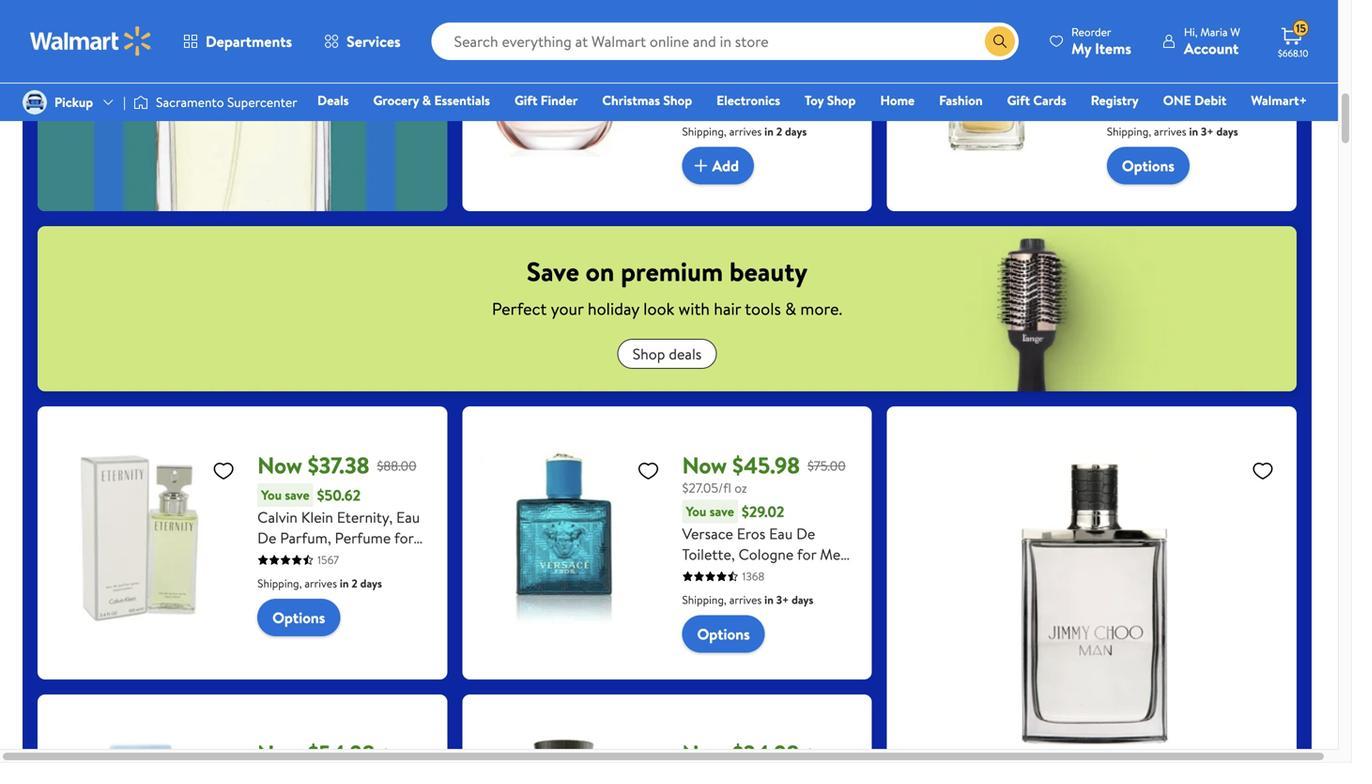 Task type: locate. For each thing, give the bounding box(es) containing it.
arrives
[[730, 124, 762, 140], [1155, 124, 1187, 140], [305, 576, 337, 592], [730, 592, 762, 608]]

options link
[[1108, 147, 1190, 185], [258, 599, 340, 637], [683, 616, 765, 654]]

arrives down the 2386
[[1155, 124, 1187, 140]]

gift cards
[[1008, 91, 1067, 109]]

parfum,
[[683, 76, 734, 96], [280, 528, 331, 549]]

2 horizontal spatial women,
[[1190, 96, 1243, 117]]

shipping, for $10.88/fluid
[[1108, 124, 1152, 140]]

arrives for $45.98
[[730, 592, 762, 608]]

options link down 1567
[[258, 599, 340, 637]]

shop right toy on the right of the page
[[827, 91, 856, 109]]

christmas shop link
[[594, 90, 701, 110]]

oz
[[1108, 117, 1126, 138]]

save down $13.59/fl
[[710, 34, 735, 52]]

2 horizontal spatial perfume
[[1108, 96, 1164, 117]]

women,
[[683, 96, 736, 117], [1190, 96, 1243, 117], [258, 549, 311, 569]]

perfume up 1567
[[335, 528, 391, 549]]

0 horizontal spatial shipping, arrives in 2 days
[[258, 576, 382, 592]]

$13.59/fl oz you save $57.23 coach floral eau de parfum, perfume for women, 3 oz
[[683, 10, 816, 117]]

gift left "cards"
[[1008, 91, 1031, 109]]

0 horizontal spatial  image
[[23, 90, 47, 115]]

in down the 2386
[[1190, 124, 1199, 140]]

your
[[551, 297, 584, 321]]

options link for $10.88/fluid
[[1108, 147, 1190, 185]]

 image left the pickup
[[23, 90, 47, 115]]

perfume up 2271 at right top
[[737, 76, 794, 96]]

reorder my items
[[1072, 24, 1132, 59]]

one
[[1164, 91, 1192, 109]]

days down toy on the right of the page
[[785, 124, 807, 140]]

shipping, arrives in 2 days
[[683, 124, 807, 140], [258, 576, 382, 592]]

arrives for oz
[[730, 124, 762, 140]]

1567
[[318, 553, 339, 568]]

0 horizontal spatial perfume
[[335, 528, 391, 549]]

0 horizontal spatial now
[[258, 450, 302, 482]]

0 vertical spatial parfum,
[[683, 76, 734, 96]]

w
[[1231, 24, 1241, 40]]

save up versace on the bottom of page
[[710, 503, 735, 521]]

registry link
[[1083, 90, 1148, 110]]

oz right $13.59/fl
[[733, 10, 746, 29]]

in down you save $50.62 calvin klein eternity, eau de parfum, perfume for women, 3.4 oz
[[340, 576, 349, 592]]

shipping, down 1.7
[[683, 592, 727, 608]]

women, inside $10.88/fluid ounces you save $61.00 juicy couture viva la juicy eau de parfum perfume for women, 3.4 oz
[[1190, 96, 1243, 117]]

2 juicy from the top
[[1108, 76, 1140, 96]]

calvin
[[258, 507, 298, 528]]

1 vertical spatial shipping, arrives in 2 days
[[258, 576, 382, 592]]

perfume inside you save $50.62 calvin klein eternity, eau de parfum, perfume for women, 3.4 oz
[[335, 528, 391, 549]]

add to favorites list, dolce & gabbana light blue eau de toilette, perfume for women, 3.3 oz image
[[212, 748, 235, 764]]

hair
[[714, 297, 741, 321]]

oz right 3 on the top of page
[[751, 96, 766, 117]]

&
[[422, 91, 431, 109], [786, 297, 797, 321]]

3.4 down "la"
[[1247, 96, 1267, 117]]

1 now from the left
[[258, 450, 302, 482]]

save inside now $45.98 $75.00 $27.05/fl oz you save $29.02 versace eros eau de toilette, cologne for men, 1.7 oz
[[710, 503, 735, 521]]

pickup
[[54, 93, 93, 111]]

3+ for ounces
[[1202, 124, 1214, 140]]

de left men,
[[797, 524, 816, 545]]

shipping, arrives in 2 days down 1567
[[258, 576, 382, 592]]

gift finder
[[515, 91, 578, 109]]

days for save
[[360, 576, 382, 592]]

1 horizontal spatial &
[[786, 297, 797, 321]]

1 horizontal spatial now
[[683, 450, 727, 482]]

now
[[258, 450, 302, 482], [683, 450, 727, 482]]

parfum, left 3 on the top of page
[[683, 76, 734, 96]]

1 horizontal spatial women,
[[683, 96, 736, 117]]

eau
[[768, 55, 792, 76], [1144, 76, 1168, 96], [396, 507, 420, 528], [770, 524, 793, 545]]

1368
[[743, 569, 765, 585]]

now inside now $45.98 $75.00 $27.05/fl oz you save $29.02 versace eros eau de toilette, cologne for men, 1.7 oz
[[683, 450, 727, 482]]

add to favorites list, jimmy choo man eau de toilette, cologne for men, 3.3 oz image
[[1252, 460, 1275, 483]]

grocery & essentials link
[[365, 90, 499, 110]]

search icon image
[[993, 34, 1008, 49]]

now for $37.38
[[258, 450, 302, 482]]

0 vertical spatial 2
[[777, 124, 783, 140]]

arrives for ounces
[[1155, 124, 1187, 140]]

3.4 down the klein
[[314, 549, 334, 569]]

$88.00
[[377, 457, 417, 475]]

0 horizontal spatial women,
[[258, 549, 311, 569]]

0 horizontal spatial options
[[273, 608, 325, 629]]

2 horizontal spatial options
[[1123, 156, 1175, 176]]

& right "grocery"
[[422, 91, 431, 109]]

 image
[[23, 90, 47, 115], [133, 93, 148, 112]]

1 vertical spatial shipping, arrives in 3+ days
[[683, 592, 814, 608]]

$61.00
[[1167, 33, 1209, 54]]

shop left deals
[[633, 344, 666, 364]]

$50.62
[[317, 485, 361, 506]]

gift left finder
[[515, 91, 538, 109]]

1 vertical spatial &
[[786, 297, 797, 321]]

save up calvin
[[285, 486, 310, 505]]

in down electronics link
[[765, 124, 774, 140]]

for
[[797, 76, 816, 96], [1167, 96, 1186, 117], [394, 528, 414, 549], [798, 545, 817, 565]]

departments
[[206, 31, 292, 52]]

you inside now $45.98 $75.00 $27.05/fl oz you save $29.02 versace eros eau de toilette, cologne for men, 1.7 oz
[[686, 503, 707, 521]]

1 horizontal spatial options
[[698, 624, 750, 645]]

women, inside you save $50.62 calvin klein eternity, eau de parfum, perfume for women, 3.4 oz
[[258, 549, 311, 569]]

shipping, arrives in 2 days for 3.4
[[258, 576, 382, 592]]

eau inside you save $50.62 calvin klein eternity, eau de parfum, perfume for women, 3.4 oz
[[396, 507, 420, 528]]

now for $45.98
[[683, 450, 727, 482]]

gift for gift finder
[[515, 91, 538, 109]]

2 gift from the left
[[1008, 91, 1031, 109]]

2 down electronics
[[777, 124, 783, 140]]

2 now from the left
[[683, 450, 727, 482]]

Walmart Site-Wide search field
[[432, 23, 1019, 60]]

1 gift from the left
[[515, 91, 538, 109]]

1 horizontal spatial options link
[[683, 616, 765, 654]]

1 horizontal spatial 2
[[777, 124, 783, 140]]

1 horizontal spatial perfume
[[737, 76, 794, 96]]

options link for you
[[258, 599, 340, 637]]

1 horizontal spatial gift
[[1008, 91, 1031, 109]]

2
[[777, 124, 783, 140], [352, 576, 358, 592]]

gift finder link
[[506, 90, 587, 110]]

$13.59/fl
[[683, 10, 730, 29]]

services button
[[308, 19, 417, 64]]

options down 1368
[[698, 624, 750, 645]]

home
[[881, 91, 915, 109]]

0 horizontal spatial &
[[422, 91, 431, 109]]

shop down coach
[[664, 91, 693, 109]]

perfume left 'one'
[[1108, 96, 1164, 117]]

0 horizontal spatial de
[[795, 55, 811, 76]]

you inside $10.88/fluid ounces you save $61.00 juicy couture viva la juicy eau de parfum perfume for women, 3.4 oz
[[1111, 34, 1132, 52]]

1 vertical spatial 2
[[352, 576, 358, 592]]

options down oz
[[1123, 156, 1175, 176]]

0 vertical spatial 3.4
[[1247, 96, 1267, 117]]

3.4 inside you save $50.62 calvin klein eternity, eau de parfum, perfume for women, 3.4 oz
[[314, 549, 334, 569]]

options link down 1368
[[683, 616, 765, 654]]

you up calvin
[[261, 486, 282, 505]]

you
[[686, 34, 707, 52], [1111, 34, 1132, 52], [261, 486, 282, 505], [686, 503, 707, 521]]

add to favorites list, burberry touch eau de toilette, cologne for men, 3.3 oz image
[[637, 748, 660, 764]]

0 vertical spatial shipping, arrives in 3+ days
[[1108, 124, 1239, 140]]

0 horizontal spatial parfum,
[[280, 528, 331, 549]]

days down debit
[[1217, 124, 1239, 140]]

0 horizontal spatial 3.4
[[314, 549, 334, 569]]

you up versace on the bottom of page
[[686, 503, 707, 521]]

days for $45.98
[[792, 592, 814, 608]]

de left the klein
[[258, 528, 277, 549]]

3+ for $45.98
[[777, 592, 789, 608]]

1 vertical spatial parfum,
[[280, 528, 331, 549]]

you inside $13.59/fl oz you save $57.23 coach floral eau de parfum, perfume for women, 3 oz
[[686, 34, 707, 52]]

$76.00
[[807, 745, 845, 764]]

toilette,
[[683, 545, 735, 565]]

arrives down 2271 at right top
[[730, 124, 762, 140]]

0 vertical spatial shipping, arrives in 2 days
[[683, 124, 807, 140]]

shipping, down registry link
[[1108, 124, 1152, 140]]

now right add to favorites list, versace eros eau de toilette, cologne for men, 1.7 oz icon
[[683, 450, 727, 482]]

1 horizontal spatial de
[[797, 524, 816, 545]]

shipping,
[[683, 124, 727, 140], [1108, 124, 1152, 140], [258, 576, 302, 592], [683, 592, 727, 608]]

& right tools
[[786, 297, 797, 321]]

arrives down 1567
[[305, 576, 337, 592]]

toy shop
[[805, 91, 856, 109]]

days down 'cologne'
[[792, 592, 814, 608]]

oz inside you save $50.62 calvin klein eternity, eau de parfum, perfume for women, 3.4 oz
[[338, 549, 353, 569]]

save on premium beauty perfect your holiday look with hair tools & more.
[[492, 253, 843, 321]]

shipping, down calvin
[[258, 576, 302, 592]]

perfume
[[737, 76, 794, 96], [1108, 96, 1164, 117], [335, 528, 391, 549]]

juicy down items
[[1108, 76, 1140, 96]]

juicy
[[1108, 55, 1140, 76], [1108, 76, 1140, 96]]

perfume inside $10.88/fluid ounces you save $61.00 juicy couture viva la juicy eau de parfum perfume for women, 3.4 oz
[[1108, 96, 1164, 117]]

parfum
[[1191, 76, 1239, 96]]

in down 1368
[[765, 592, 774, 608]]

options link for now
[[683, 616, 765, 654]]

0 horizontal spatial shipping, arrives in 3+ days
[[683, 592, 814, 608]]

1 vertical spatial 3+
[[777, 592, 789, 608]]

15
[[1297, 20, 1307, 36]]

0 horizontal spatial 3+
[[777, 592, 789, 608]]

gift inside gift cards 'link'
[[1008, 91, 1031, 109]]

1 horizontal spatial parfum,
[[683, 76, 734, 96]]

sacramento
[[156, 93, 224, 111]]

0 horizontal spatial options link
[[258, 599, 340, 637]]

christmas
[[603, 91, 660, 109]]

Search search field
[[432, 23, 1019, 60]]

you up coach
[[686, 34, 707, 52]]

oz down "eternity," at the bottom
[[338, 549, 353, 569]]

holiday
[[588, 297, 640, 321]]

1 horizontal spatial shipping, arrives in 3+ days
[[1108, 124, 1239, 140]]

de up the 2386
[[1171, 76, 1187, 96]]

shipping, arrives in 3+ days down 1368
[[683, 592, 814, 608]]

$45.98
[[733, 450, 800, 482]]

oz right 1.7
[[701, 565, 716, 586]]

you down $10.88/fluid
[[1111, 34, 1132, 52]]

options link down oz
[[1108, 147, 1190, 185]]

 image for pickup
[[23, 90, 47, 115]]

juicy up registry link
[[1108, 55, 1140, 76]]

1 horizontal spatial  image
[[133, 93, 148, 112]]

0 horizontal spatial gift
[[515, 91, 538, 109]]

now $45.98 $75.00 $27.05/fl oz you save $29.02 versace eros eau de toilette, cologne for men, 1.7 oz
[[683, 450, 853, 586]]

1 juicy from the top
[[1108, 55, 1140, 76]]

now up calvin
[[258, 450, 302, 482]]

1 horizontal spatial 3.4
[[1247, 96, 1267, 117]]

days down you save $50.62 calvin klein eternity, eau de parfum, perfume for women, 3.4 oz
[[360, 576, 382, 592]]

gift cards link
[[999, 90, 1075, 110]]

1 vertical spatial 3.4
[[314, 549, 334, 569]]

3+ down 'cologne'
[[777, 592, 789, 608]]

shipping, up add to cart image
[[683, 124, 727, 140]]

1 horizontal spatial shipping, arrives in 2 days
[[683, 124, 807, 140]]

my
[[1072, 38, 1092, 59]]

gift inside gift finder "link"
[[515, 91, 538, 109]]

eau inside now $45.98 $75.00 $27.05/fl oz you save $29.02 versace eros eau de toilette, cologne for men, 1.7 oz
[[770, 524, 793, 545]]

options down 1567
[[273, 608, 325, 629]]

$57.23
[[742, 33, 783, 54]]

add button
[[683, 147, 754, 185]]

2 horizontal spatial options link
[[1108, 147, 1190, 185]]

options for now
[[698, 624, 750, 645]]

for inside $10.88/fluid ounces you save $61.00 juicy couture viva la juicy eau de parfum perfume for women, 3.4 oz
[[1167, 96, 1186, 117]]

fashion link
[[931, 90, 992, 110]]

0 horizontal spatial de
[[258, 528, 277, 549]]

parfum, up 1567
[[280, 528, 331, 549]]

3+ down debit
[[1202, 124, 1214, 140]]

more.
[[801, 297, 843, 321]]

0 horizontal spatial 2
[[352, 576, 358, 592]]

2 down you save $50.62 calvin klein eternity, eau de parfum, perfume for women, 3.4 oz
[[352, 576, 358, 592]]

de
[[795, 55, 811, 76], [1171, 76, 1187, 96]]

0 vertical spatial 3+
[[1202, 124, 1214, 140]]

shipping, for now
[[683, 592, 727, 608]]

one debit link
[[1155, 90, 1236, 110]]

de up toy on the right of the page
[[795, 55, 811, 76]]

2 for 3
[[777, 124, 783, 140]]

in for $45.98
[[765, 592, 774, 608]]

 image right |
[[133, 93, 148, 112]]

hi, maria w account
[[1185, 24, 1241, 59]]

grocery & essentials
[[373, 91, 490, 109]]

shop
[[664, 91, 693, 109], [827, 91, 856, 109], [633, 344, 666, 364]]

1 horizontal spatial 3+
[[1202, 124, 1214, 140]]

shipping, arrives in 2 days down 3 on the top of page
[[683, 124, 807, 140]]

save down $10.88/fluid
[[1135, 34, 1160, 52]]

arrives down 1368
[[730, 592, 762, 608]]

oz
[[733, 10, 746, 29], [751, 96, 766, 117], [735, 479, 748, 498], [338, 549, 353, 569], [701, 565, 716, 586]]

shipping, arrives in 3+ days down the 2386
[[1108, 124, 1239, 140]]

options
[[1123, 156, 1175, 176], [273, 608, 325, 629], [698, 624, 750, 645]]

1 horizontal spatial de
[[1171, 76, 1187, 96]]



Task type: describe. For each thing, give the bounding box(es) containing it.
add
[[713, 155, 739, 176]]

account
[[1185, 38, 1239, 59]]

eros
[[737, 524, 766, 545]]

arrives for save
[[305, 576, 337, 592]]

$75.00
[[808, 457, 846, 475]]

shipping, for you
[[258, 576, 302, 592]]

save inside you save $50.62 calvin klein eternity, eau de parfum, perfume for women, 3.4 oz
[[285, 486, 310, 505]]

home link
[[872, 90, 924, 110]]

hi,
[[1185, 24, 1198, 40]]

shop for christmas shop
[[664, 91, 693, 109]]

options for you
[[273, 608, 325, 629]]

in for save
[[340, 576, 349, 592]]

0 vertical spatial &
[[422, 91, 431, 109]]

cards
[[1034, 91, 1067, 109]]

cologne
[[739, 545, 794, 565]]

save inside $10.88/fluid ounces you save $61.00 juicy couture viva la juicy eau de parfum perfume for women, 3.4 oz
[[1135, 34, 1160, 52]]

reorder
[[1072, 24, 1112, 40]]

couture
[[1144, 55, 1198, 76]]

 image for sacramento supercenter
[[133, 93, 148, 112]]

deals
[[318, 91, 349, 109]]

walmart+ link
[[1243, 90, 1316, 110]]

maria
[[1201, 24, 1228, 40]]

de inside now $45.98 $75.00 $27.05/fl oz you save $29.02 versace eros eau de toilette, cologne for men, 1.7 oz
[[797, 524, 816, 545]]

in for ounces
[[1190, 124, 1199, 140]]

de inside $13.59/fl oz you save $57.23 coach floral eau de parfum, perfume for women, 3 oz
[[795, 55, 811, 76]]

you save $50.62 calvin klein eternity, eau de parfum, perfume for women, 3.4 oz
[[258, 485, 420, 569]]

shop deals
[[633, 344, 702, 364]]

ounces
[[1176, 10, 1217, 29]]

shipping, arrives in 3+ days for ounces
[[1108, 124, 1239, 140]]

$10.88/fluid ounces you save $61.00 juicy couture viva la juicy eau de parfum perfume for women, 3.4 oz
[[1108, 10, 1267, 138]]

women, inside $13.59/fl oz you save $57.23 coach floral eau de parfum, perfume for women, 3 oz
[[683, 96, 736, 117]]

& inside save on premium beauty perfect your holiday look with hair tools & more.
[[786, 297, 797, 321]]

shipping, for $13.59/fl
[[683, 124, 727, 140]]

tools
[[745, 297, 781, 321]]

for inside you save $50.62 calvin klein eternity, eau de parfum, perfume for women, 3.4 oz
[[394, 528, 414, 549]]

deals
[[669, 344, 702, 364]]

items
[[1096, 38, 1132, 59]]

eternity,
[[337, 507, 393, 528]]

men,
[[820, 545, 853, 565]]

on
[[586, 253, 615, 290]]

$37.38
[[308, 450, 370, 482]]

toy
[[805, 91, 824, 109]]

gift for gift cards
[[1008, 91, 1031, 109]]

electronics link
[[709, 90, 789, 110]]

essentials
[[434, 91, 490, 109]]

shipping, arrives in 2 days for women,
[[683, 124, 807, 140]]

la
[[1233, 55, 1247, 76]]

finder
[[541, 91, 578, 109]]

shop inside button
[[633, 344, 666, 364]]

deals link
[[309, 90, 357, 110]]

3
[[739, 96, 747, 117]]

add to favorites list, calvin klein eternity, eau de parfum, perfume for women, 3.4 oz image
[[212, 460, 235, 483]]

walmart+
[[1252, 91, 1308, 109]]

|
[[123, 93, 126, 111]]

with
[[679, 297, 710, 321]]

now $37.38 $88.00
[[258, 450, 417, 482]]

klein
[[301, 507, 333, 528]]

2386
[[1168, 100, 1192, 116]]

departments button
[[167, 19, 308, 64]]

sacramento supercenter
[[156, 93, 298, 111]]

in for oz
[[765, 124, 774, 140]]

perfume inside $13.59/fl oz you save $57.23 coach floral eau de parfum, perfume for women, 3 oz
[[737, 76, 794, 96]]

registry
[[1091, 91, 1139, 109]]

days for oz
[[785, 124, 807, 140]]

you inside you save $50.62 calvin klein eternity, eau de parfum, perfume for women, 3.4 oz
[[261, 486, 282, 505]]

look
[[644, 297, 675, 321]]

de inside $10.88/fluid ounces you save $61.00 juicy couture viva la juicy eau de parfum perfume for women, 3.4 oz
[[1171, 76, 1187, 96]]

floral
[[728, 55, 765, 76]]

shop deals button
[[618, 339, 717, 369]]

shop for toy shop
[[827, 91, 856, 109]]

one debit
[[1164, 91, 1227, 109]]

shipping, arrives in 3+ days for $45.98
[[683, 592, 814, 608]]

3.4 inside $10.88/fluid ounces you save $61.00 juicy couture viva la juicy eau de parfum perfume for women, 3.4 oz
[[1247, 96, 1267, 117]]

2271
[[743, 100, 764, 116]]

oz up $29.02
[[735, 479, 748, 498]]

coach
[[683, 55, 724, 76]]

for inside $13.59/fl oz you save $57.23 coach floral eau de parfum, perfume for women, 3 oz
[[797, 76, 816, 96]]

add to favorites list, versace eros eau de toilette, cologne for men, 1.7 oz image
[[637, 460, 660, 483]]

premium
[[621, 253, 724, 290]]

2 for oz
[[352, 576, 358, 592]]

viva
[[1201, 55, 1229, 76]]

electronics
[[717, 91, 781, 109]]

parfum, inside you save $50.62 calvin klein eternity, eau de parfum, perfume for women, 3.4 oz
[[280, 528, 331, 549]]

$29.02
[[742, 502, 785, 522]]

eau inside $13.59/fl oz you save $57.23 coach floral eau de parfum, perfume for women, 3 oz
[[768, 55, 792, 76]]

$27.05/fl
[[683, 479, 732, 498]]

perfect
[[492, 297, 547, 321]]

parfum, inside $13.59/fl oz you save $57.23 coach floral eau de parfum, perfume for women, 3 oz
[[683, 76, 734, 96]]

debit
[[1195, 91, 1227, 109]]

$668.10
[[1279, 47, 1309, 60]]

add to cart image
[[690, 155, 713, 177]]

options for $10.88/fluid
[[1123, 156, 1175, 176]]

save inside $13.59/fl oz you save $57.23 coach floral eau de parfum, perfume for women, 3 oz
[[710, 34, 735, 52]]

versace
[[683, 524, 734, 545]]

fashion
[[940, 91, 983, 109]]

$116.00
[[383, 745, 423, 764]]

save
[[527, 253, 580, 290]]

grocery
[[373, 91, 419, 109]]

de inside you save $50.62 calvin klein eternity, eau de parfum, perfume for women, 3.4 oz
[[258, 528, 277, 549]]

beauty
[[730, 253, 808, 290]]

days for ounces
[[1217, 124, 1239, 140]]

eau inside $10.88/fluid ounces you save $61.00 juicy couture viva la juicy eau de parfum perfume for women, 3.4 oz
[[1144, 76, 1168, 96]]

1.7
[[683, 565, 698, 586]]

walmart image
[[30, 26, 152, 56]]

for inside now $45.98 $75.00 $27.05/fl oz you save $29.02 versace eros eau de toilette, cologne for men, 1.7 oz
[[798, 545, 817, 565]]

services
[[347, 31, 401, 52]]

$10.88/fluid
[[1108, 10, 1173, 29]]



Task type: vqa. For each thing, say whether or not it's contained in the screenshot.
the good
no



